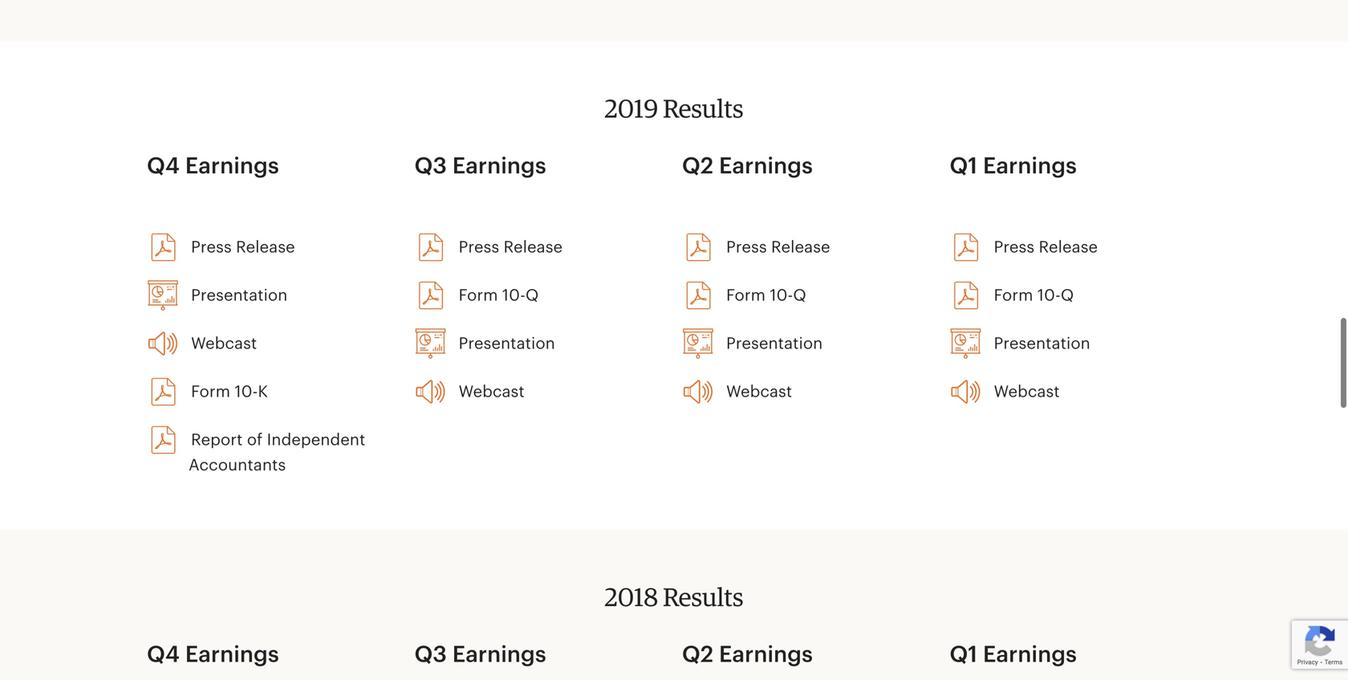 Task type: describe. For each thing, give the bounding box(es) containing it.
q for q1 earnings
[[1061, 288, 1075, 304]]

2018
[[605, 586, 658, 611]]

1 q1 earnings button from the top
[[950, 155, 1205, 202]]

press for q4
[[191, 239, 232, 255]]

q1 for first q1 earnings button from the bottom
[[950, 643, 978, 666]]

q4 for first "q4 earnings" button
[[147, 155, 180, 178]]

release for q1 earnings
[[1039, 239, 1098, 255]]

presentation link for q1
[[950, 328, 1091, 360]]

form 10-q for q3 earnings
[[459, 288, 539, 304]]

earnings for first q1 earnings button from the bottom
[[984, 643, 1078, 666]]

presentation for q1
[[994, 336, 1091, 352]]

press release link for q4
[[147, 231, 295, 263]]

presentation for q3
[[459, 336, 555, 352]]

2 q4 earnings button from the top
[[147, 643, 402, 680]]

earnings for second the 'q3 earnings' button from the top
[[453, 643, 547, 666]]

press release for q1 earnings
[[994, 239, 1098, 255]]

2 q2 from the top
[[682, 643, 714, 666]]

earnings for second q1 earnings button from the bottom
[[984, 155, 1078, 178]]

form 10-q link for q3
[[415, 279, 539, 312]]

results for 2019 results
[[663, 97, 744, 123]]

1 q3 earnings button from the top
[[415, 155, 670, 202]]

2 q2 earnings button from the top
[[682, 643, 937, 680]]

release for q2 earnings
[[772, 239, 831, 255]]

1 q4 earnings button from the top
[[147, 155, 402, 202]]

2019
[[605, 97, 658, 123]]

form for q2
[[727, 288, 766, 304]]

form 10-k link
[[147, 376, 268, 408]]

press release link for q1
[[950, 231, 1098, 263]]

earnings for 1st q2 earnings button from the bottom
[[719, 643, 813, 666]]

webcast link for q1 earnings
[[950, 376, 1060, 408]]

q2 earnings for first q2 earnings button from the top of the page
[[682, 155, 813, 178]]

press release link for q3
[[415, 231, 563, 263]]

press for q1
[[994, 239, 1035, 255]]

q4 for 2nd "q4 earnings" button from the top
[[147, 643, 180, 666]]

of
[[247, 432, 263, 448]]

q1 earnings for second q1 earnings button from the bottom
[[950, 155, 1078, 178]]

q1 for second q1 earnings button from the bottom
[[950, 155, 978, 178]]

q for q2 earnings
[[794, 288, 807, 304]]

webcast link for q2 earnings
[[682, 376, 793, 408]]

1 q4 earnings from the top
[[147, 155, 279, 178]]

10- for q3 earnings
[[503, 288, 526, 304]]

1 q3 earnings from the top
[[415, 155, 547, 178]]

webcast for q3
[[459, 384, 525, 400]]

webcast for q1
[[994, 384, 1060, 400]]

2 q3 earnings from the top
[[415, 643, 547, 666]]



Task type: locate. For each thing, give the bounding box(es) containing it.
q for q3 earnings
[[526, 288, 539, 304]]

presentation link for q2
[[682, 328, 823, 360]]

2 q4 earnings from the top
[[147, 643, 279, 666]]

1 q1 from the top
[[950, 155, 978, 178]]

1 vertical spatial results
[[663, 586, 744, 611]]

1 q2 earnings button from the top
[[682, 155, 937, 202]]

1 vertical spatial q2 earnings button
[[682, 643, 937, 680]]

3 press from the left
[[727, 239, 767, 255]]

0 vertical spatial q1 earnings
[[950, 155, 1078, 178]]

form for q3
[[459, 288, 498, 304]]

4 release from the left
[[1039, 239, 1098, 255]]

results
[[663, 97, 744, 123], [663, 586, 744, 611]]

release
[[236, 239, 295, 255], [504, 239, 563, 255], [772, 239, 831, 255], [1039, 239, 1098, 255]]

1 vertical spatial q2 earnings
[[682, 643, 813, 666]]

4 press release from the left
[[994, 239, 1098, 255]]

q4
[[147, 155, 180, 178], [147, 643, 180, 666]]

earnings for 2nd "q4 earnings" button from the top
[[185, 643, 279, 666]]

1 horizontal spatial q
[[794, 288, 807, 304]]

presentation for q2
[[727, 336, 823, 352]]

0 vertical spatial q2 earnings
[[682, 155, 813, 178]]

q2
[[682, 155, 714, 178], [682, 643, 714, 666]]

2 q1 earnings from the top
[[950, 643, 1078, 666]]

press release
[[191, 239, 295, 255], [459, 239, 563, 255], [727, 239, 831, 255], [994, 239, 1098, 255]]

1 form 10-q link from the left
[[415, 279, 539, 312]]

2 q2 earnings from the top
[[682, 643, 813, 666]]

press
[[191, 239, 232, 255], [459, 239, 500, 255], [727, 239, 767, 255], [994, 239, 1035, 255]]

1 q1 earnings from the top
[[950, 155, 1078, 178]]

1 vertical spatial q2
[[682, 643, 714, 666]]

0 vertical spatial q2 earnings button
[[682, 155, 937, 202]]

3 press release link from the left
[[682, 231, 831, 263]]

2 horizontal spatial form 10-q
[[994, 288, 1075, 304]]

1 press from the left
[[191, 239, 232, 255]]

q2 down 2018 results
[[682, 643, 714, 666]]

webcast link
[[147, 328, 257, 360], [415, 376, 525, 408], [682, 376, 793, 408], [950, 376, 1060, 408]]

results for 2018 results
[[663, 586, 744, 611]]

1 q3 from the top
[[415, 155, 447, 178]]

10- for q1 earnings
[[1038, 288, 1061, 304]]

3 press release from the left
[[727, 239, 831, 255]]

2 form 10-q link from the left
[[682, 279, 807, 312]]

2 press from the left
[[459, 239, 500, 255]]

2 results from the top
[[663, 586, 744, 611]]

earnings for 1st the 'q3 earnings' button from the top of the page
[[453, 155, 547, 178]]

3 q from the left
[[1061, 288, 1075, 304]]

q1 earnings button
[[950, 155, 1205, 202], [950, 643, 1205, 680]]

1 horizontal spatial form 10-q
[[727, 288, 807, 304]]

1 vertical spatial q4 earnings
[[147, 643, 279, 666]]

0 vertical spatial q3
[[415, 155, 447, 178]]

presentation
[[191, 288, 288, 304], [459, 336, 555, 352], [727, 336, 823, 352], [994, 336, 1091, 352]]

form 10-q
[[459, 288, 539, 304], [727, 288, 807, 304], [994, 288, 1075, 304]]

2019 results
[[605, 97, 744, 123]]

q1
[[950, 155, 978, 178], [950, 643, 978, 666]]

0 horizontal spatial form 10-q
[[459, 288, 539, 304]]

form for q1
[[994, 288, 1034, 304]]

1 vertical spatial q3
[[415, 643, 447, 666]]

press release link for q2
[[682, 231, 831, 263]]

1 release from the left
[[236, 239, 295, 255]]

1 vertical spatial q1 earnings
[[950, 643, 1078, 666]]

3 form 10-q link from the left
[[950, 279, 1075, 312]]

q2 earnings
[[682, 155, 813, 178], [682, 643, 813, 666]]

1 form 10-q from the left
[[459, 288, 539, 304]]

1 vertical spatial q4 earnings button
[[147, 643, 402, 680]]

2 q4 from the top
[[147, 643, 180, 666]]

2 q from the left
[[794, 288, 807, 304]]

form 10-q link for q1
[[950, 279, 1075, 312]]

press release for q2 earnings
[[727, 239, 831, 255]]

1 vertical spatial q3 earnings button
[[415, 643, 670, 680]]

results right 2018
[[663, 586, 744, 611]]

1 vertical spatial q1 earnings button
[[950, 643, 1205, 680]]

q3 earnings
[[415, 155, 547, 178], [415, 643, 547, 666]]

0 vertical spatial q4 earnings button
[[147, 155, 402, 202]]

10-
[[503, 288, 526, 304], [770, 288, 794, 304], [1038, 288, 1061, 304], [235, 384, 258, 400]]

1 press release link from the left
[[147, 231, 295, 263]]

press for q2
[[727, 239, 767, 255]]

2 q1 from the top
[[950, 643, 978, 666]]

results right 2019
[[663, 97, 744, 123]]

2018 results
[[605, 586, 744, 611]]

2 q3 from the top
[[415, 643, 447, 666]]

1 vertical spatial q1
[[950, 643, 978, 666]]

1 q from the left
[[526, 288, 539, 304]]

4 press release link from the left
[[950, 231, 1098, 263]]

form inside form 10-k link
[[191, 384, 230, 400]]

1 q2 from the top
[[682, 155, 714, 178]]

0 vertical spatial q3 earnings
[[415, 155, 547, 178]]

report of independent
[[191, 432, 366, 448]]

1 results from the top
[[663, 97, 744, 123]]

report
[[191, 432, 243, 448]]

3 release from the left
[[772, 239, 831, 255]]

4 press from the left
[[994, 239, 1035, 255]]

form 10-k
[[191, 384, 268, 400]]

independent
[[267, 432, 366, 448]]

webcast link for q3 earnings
[[415, 376, 525, 408]]

0 vertical spatial q3 earnings button
[[415, 155, 670, 202]]

q2 earnings button
[[682, 155, 937, 202], [682, 643, 937, 680]]

0 vertical spatial q1
[[950, 155, 978, 178]]

2 q3 earnings button from the top
[[415, 643, 670, 680]]

press release for q4 earnings
[[191, 239, 295, 255]]

1 horizontal spatial form 10-q link
[[682, 279, 807, 312]]

webcast
[[191, 336, 257, 352], [459, 384, 525, 400], [727, 384, 793, 400], [994, 384, 1060, 400]]

form 10-q for q1 earnings
[[994, 288, 1075, 304]]

release for q4 earnings
[[236, 239, 295, 255]]

q2 earnings for 1st q2 earnings button from the bottom
[[682, 643, 813, 666]]

earnings for first "q4 earnings" button
[[185, 155, 279, 178]]

k
[[258, 384, 268, 400]]

press for q3
[[459, 239, 500, 255]]

1 vertical spatial q4
[[147, 643, 180, 666]]

form 10-q link
[[415, 279, 539, 312], [682, 279, 807, 312], [950, 279, 1075, 312]]

2 press release from the left
[[459, 239, 563, 255]]

0 vertical spatial q4
[[147, 155, 180, 178]]

1 vertical spatial q3 earnings
[[415, 643, 547, 666]]

10- for q2 earnings
[[770, 288, 794, 304]]

1 q2 earnings from the top
[[682, 155, 813, 178]]

0 vertical spatial results
[[663, 97, 744, 123]]

1 q4 from the top
[[147, 155, 180, 178]]

presentation link for q3
[[415, 328, 555, 360]]

accountants
[[189, 457, 286, 473]]

2 form 10-q from the left
[[727, 288, 807, 304]]

earnings for first q2 earnings button from the top of the page
[[719, 155, 813, 178]]

webcast for q2
[[727, 384, 793, 400]]

q1 earnings for first q1 earnings button from the bottom
[[950, 643, 1078, 666]]

release for q3 earnings
[[504, 239, 563, 255]]

form 10-q for q2 earnings
[[727, 288, 807, 304]]

q3
[[415, 155, 447, 178], [415, 643, 447, 666]]

0 horizontal spatial q
[[526, 288, 539, 304]]

q2 down 2019 results
[[682, 155, 714, 178]]

q3 earnings button
[[415, 155, 670, 202], [415, 643, 670, 680]]

2 horizontal spatial q
[[1061, 288, 1075, 304]]

2 release from the left
[[504, 239, 563, 255]]

2 horizontal spatial form 10-q link
[[950, 279, 1075, 312]]

press release for q3 earnings
[[459, 239, 563, 255]]

1 press release from the left
[[191, 239, 295, 255]]

q4 earnings button
[[147, 155, 402, 202], [147, 643, 402, 680]]

earnings
[[185, 155, 279, 178], [453, 155, 547, 178], [719, 155, 813, 178], [984, 155, 1078, 178], [185, 643, 279, 666], [453, 643, 547, 666], [719, 643, 813, 666], [984, 643, 1078, 666]]

0 vertical spatial q1 earnings button
[[950, 155, 1205, 202]]

q1 earnings
[[950, 155, 1078, 178], [950, 643, 1078, 666]]

presentation link
[[147, 279, 288, 312], [415, 328, 555, 360], [682, 328, 823, 360], [950, 328, 1091, 360]]

0 vertical spatial q4 earnings
[[147, 155, 279, 178]]

form 10-q link for q2
[[682, 279, 807, 312]]

3 form 10-q from the left
[[994, 288, 1075, 304]]

0 horizontal spatial form 10-q link
[[415, 279, 539, 312]]

q
[[526, 288, 539, 304], [794, 288, 807, 304], [1061, 288, 1075, 304]]

q4 earnings
[[147, 155, 279, 178], [147, 643, 279, 666]]

0 vertical spatial q2
[[682, 155, 714, 178]]

2 press release link from the left
[[415, 231, 563, 263]]

press release link
[[147, 231, 295, 263], [415, 231, 563, 263], [682, 231, 831, 263], [950, 231, 1098, 263]]

2 q1 earnings button from the top
[[950, 643, 1205, 680]]

form
[[459, 288, 498, 304], [727, 288, 766, 304], [994, 288, 1034, 304], [191, 384, 230, 400]]



Task type: vqa. For each thing, say whether or not it's contained in the screenshot.
1st Q2 Earnings button from the top
yes



